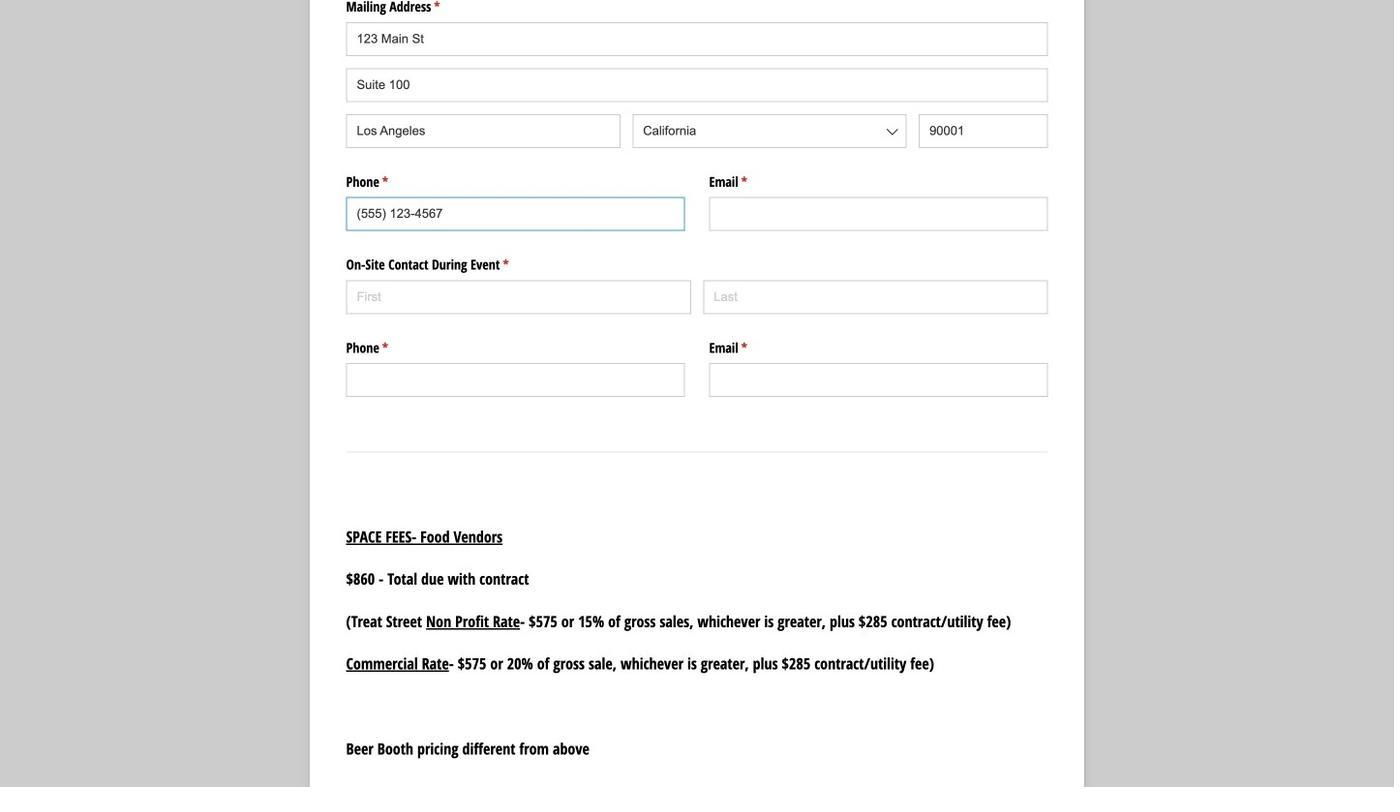 Task type: describe. For each thing, give the bounding box(es) containing it.
State text field
[[633, 114, 907, 148]]

Last text field
[[703, 280, 1048, 314]]

Address Line 1 text field
[[346, 22, 1048, 56]]

City text field
[[346, 114, 620, 148]]



Task type: locate. For each thing, give the bounding box(es) containing it.
None text field
[[346, 363, 685, 397], [709, 363, 1048, 397], [346, 363, 685, 397], [709, 363, 1048, 397]]

First text field
[[346, 280, 691, 314]]

None text field
[[346, 197, 685, 231], [709, 197, 1048, 231], [346, 197, 685, 231], [709, 197, 1048, 231]]

Zip Code text field
[[919, 114, 1048, 148]]

Address Line 2 text field
[[346, 68, 1048, 102]]



